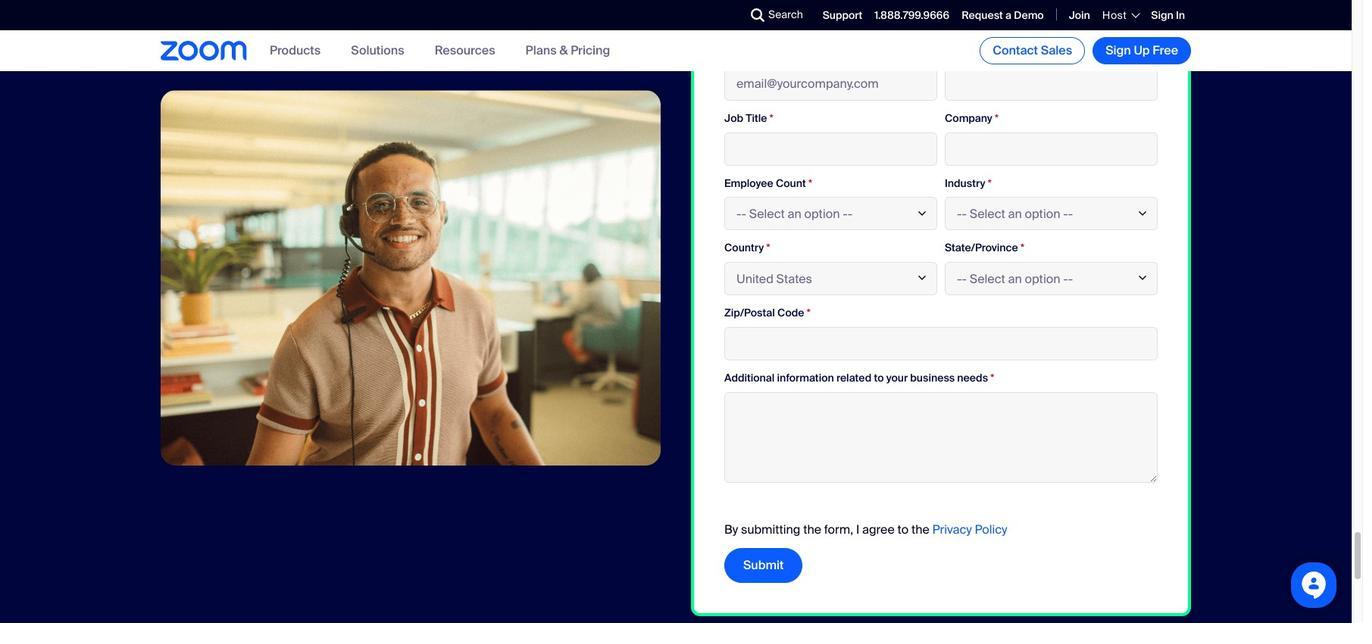 Task type: locate. For each thing, give the bounding box(es) containing it.
search image
[[751, 8, 765, 22], [751, 8, 765, 22]]

* right count
[[809, 176, 812, 190]]

1 horizontal spatial sign
[[1151, 8, 1174, 22]]

employee count *
[[724, 176, 812, 190]]

1.888.799.9666 link
[[875, 8, 950, 22]]

company *
[[945, 111, 999, 125]]

industry
[[945, 176, 985, 190]]

0 horizontal spatial the
[[803, 522, 821, 538]]

0 vertical spatial sign
[[1151, 8, 1174, 22]]

&
[[243, 34, 251, 50], [560, 43, 568, 59]]

0 horizontal spatial sign
[[1106, 42, 1131, 58]]

email@yourcompany.com text field
[[724, 67, 937, 101]]

count
[[776, 176, 806, 190]]

request a demo link
[[962, 8, 1044, 22]]

job
[[724, 111, 743, 125]]

sign for sign up free
[[1106, 42, 1131, 58]]

1 the from the left
[[803, 522, 821, 538]]

privacy
[[932, 522, 972, 538]]

related
[[837, 371, 872, 385]]

phone *
[[945, 46, 983, 60]]

1 vertical spatial sign
[[1106, 42, 1131, 58]]

support link
[[823, 8, 863, 22]]

1.888.799.9666
[[875, 8, 950, 22]]

by submitting the form, i agree to the privacy policy
[[724, 522, 1008, 538]]

0 vertical spatial to
[[874, 371, 884, 385]]

by
[[724, 522, 738, 538]]

a
[[1006, 8, 1012, 22]]

* right code
[[807, 306, 811, 320]]

get started today! image
[[161, 90, 661, 466]]

resources button
[[435, 43, 495, 59]]

sign left up
[[1106, 42, 1131, 58]]

join link
[[1069, 8, 1090, 22]]

contact sales
[[993, 42, 1072, 58]]

sign
[[1151, 8, 1174, 22], [1106, 42, 1131, 58]]

None text field
[[945, 2, 1158, 36], [945, 132, 1158, 166], [724, 327, 1158, 361], [945, 2, 1158, 36], [945, 132, 1158, 166], [724, 327, 1158, 361]]

sign up free
[[1106, 42, 1178, 58]]

1 horizontal spatial to
[[898, 522, 909, 538]]

to
[[874, 371, 884, 385], [898, 522, 909, 538]]

agree
[[862, 522, 895, 538]]

code
[[777, 306, 804, 320]]

solutions button
[[351, 43, 404, 59]]

contact
[[993, 42, 1038, 58]]

to left your
[[874, 371, 884, 385]]

0 horizontal spatial to
[[874, 371, 884, 385]]

free
[[1153, 42, 1178, 58]]

the left form,
[[803, 522, 821, 538]]

job title *
[[724, 111, 774, 125]]

title
[[746, 111, 767, 125]]

*
[[979, 46, 983, 60], [770, 111, 774, 125], [995, 111, 999, 125], [809, 176, 812, 190], [988, 176, 992, 190], [766, 241, 770, 255], [1021, 241, 1024, 255], [807, 306, 811, 320], [991, 371, 994, 385]]

submitting
[[741, 522, 800, 538]]

the left "privacy"
[[912, 522, 930, 538]]

industry *
[[945, 176, 992, 190]]

sign for sign in
[[1151, 8, 1174, 22]]

* right industry
[[988, 176, 992, 190]]

form,
[[824, 522, 853, 538]]

join
[[1069, 8, 1090, 22]]

sign in link
[[1151, 8, 1185, 22]]

sign left in
[[1151, 8, 1174, 22]]

plans & pricing
[[526, 43, 610, 59]]

to right the agree
[[898, 522, 909, 538]]

products
[[270, 43, 321, 59]]

None search field
[[696, 3, 755, 27]]

1 horizontal spatial &
[[560, 43, 568, 59]]

* right state/province at the right of the page
[[1021, 241, 1024, 255]]

* right the 'company'
[[995, 111, 999, 125]]

pricing
[[571, 43, 610, 59]]

1 horizontal spatial the
[[912, 522, 930, 538]]

the
[[803, 522, 821, 538], [912, 522, 930, 538]]

additional
[[724, 371, 775, 385]]

* right title at the top right of the page
[[770, 111, 774, 125]]

None text field
[[724, 2, 937, 36], [945, 67, 1158, 101], [724, 132, 937, 166], [724, 392, 1158, 483], [724, 2, 937, 36], [945, 67, 1158, 101], [724, 132, 937, 166], [724, 392, 1158, 483]]



Task type: describe. For each thing, give the bounding box(es) containing it.
employee
[[724, 176, 773, 190]]

view plans & pricing link
[[161, 25, 312, 60]]

host button
[[1102, 8, 1139, 22]]

request
[[962, 8, 1003, 22]]

sign in
[[1151, 8, 1185, 22]]

company
[[945, 111, 993, 125]]

zip/postal code *
[[724, 306, 811, 320]]

state/province *
[[945, 241, 1024, 255]]

request a demo
[[962, 8, 1044, 22]]

policy
[[975, 522, 1008, 538]]

* right the country
[[766, 241, 770, 255]]

plans & pricing link
[[526, 43, 610, 59]]

demo
[[1014, 8, 1044, 22]]

plans
[[526, 43, 557, 59]]

* right needs
[[991, 371, 994, 385]]

submit
[[743, 558, 784, 574]]

sign up free link
[[1093, 37, 1191, 64]]

zip/postal
[[724, 306, 775, 320]]

view plans & pricing
[[180, 34, 293, 50]]

pricing
[[254, 34, 293, 50]]

solutions
[[351, 43, 404, 59]]

zoom logo image
[[161, 41, 247, 60]]

phone
[[945, 46, 977, 60]]

0 horizontal spatial &
[[243, 34, 251, 50]]

your
[[886, 371, 908, 385]]

1 vertical spatial to
[[898, 522, 909, 538]]

up
[[1134, 42, 1150, 58]]

needs
[[957, 371, 988, 385]]

additional information related to your business needs *
[[724, 371, 994, 385]]

privacy policy link
[[932, 522, 1008, 538]]

country
[[724, 241, 764, 255]]

state/province
[[945, 241, 1018, 255]]

country *
[[724, 241, 770, 255]]

sales
[[1041, 42, 1072, 58]]

information
[[777, 371, 834, 385]]

business
[[910, 371, 955, 385]]

support
[[823, 8, 863, 22]]

host
[[1102, 8, 1127, 22]]

view
[[180, 34, 206, 50]]

i
[[856, 522, 860, 538]]

resources
[[435, 43, 495, 59]]

contact sales link
[[980, 37, 1085, 64]]

submit button
[[724, 549, 803, 584]]

2 the from the left
[[912, 522, 930, 538]]

plans
[[209, 34, 240, 50]]

search
[[768, 8, 803, 21]]

* right phone
[[979, 46, 983, 60]]

in
[[1176, 8, 1185, 22]]

products button
[[270, 43, 321, 59]]



Task type: vqa. For each thing, say whether or not it's contained in the screenshot.
The Arizona
no



